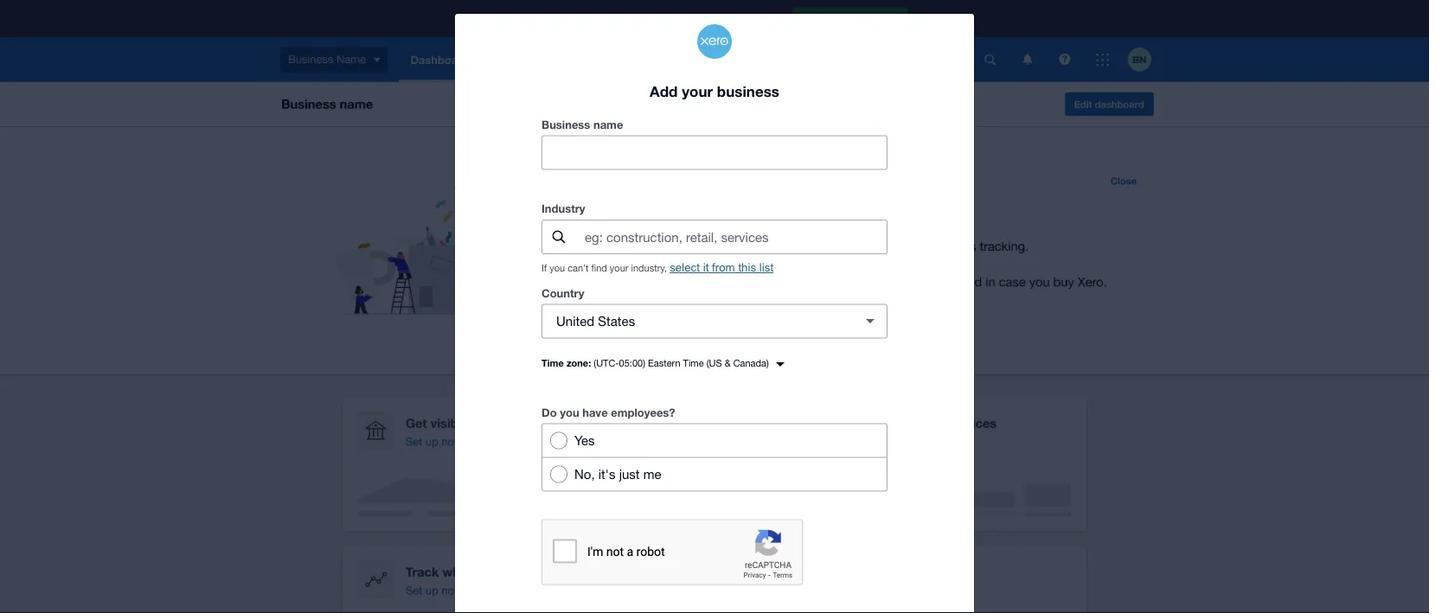 Task type: vqa. For each thing, say whether or not it's contained in the screenshot.
Add
yes



Task type: locate. For each thing, give the bounding box(es) containing it.
if
[[542, 262, 547, 274]]

add
[[650, 83, 678, 100]]

your right find
[[610, 262, 629, 274]]

(us
[[707, 358, 722, 369]]

it
[[703, 261, 709, 274]]

have
[[583, 406, 608, 419]]

time left the "(us"
[[683, 358, 704, 369]]

can't
[[568, 262, 589, 274]]

do you have employees?
[[542, 406, 676, 419]]

you inside if you can't find your industry, select it from this list
[[550, 262, 565, 274]]

0 vertical spatial you
[[550, 262, 565, 274]]

you for have
[[560, 406, 580, 419]]

add your business
[[650, 83, 780, 100]]

you
[[550, 262, 565, 274], [560, 406, 580, 419]]

0 horizontal spatial your
[[610, 262, 629, 274]]

time
[[542, 358, 564, 369], [683, 358, 704, 369]]

1 horizontal spatial your
[[682, 83, 713, 100]]

employees?
[[611, 406, 676, 419]]

time left zone:
[[542, 358, 564, 369]]

search icon image
[[553, 230, 566, 243]]

1 time from the left
[[542, 358, 564, 369]]

no,
[[575, 467, 595, 482]]

05:00)
[[619, 358, 646, 369]]

you right if
[[550, 262, 565, 274]]

just
[[619, 467, 640, 482]]

Country field
[[543, 305, 847, 338]]

country
[[542, 286, 585, 300]]

you right do
[[560, 406, 580, 419]]

industry,
[[631, 262, 667, 274]]

1 vertical spatial your
[[610, 262, 629, 274]]

1 horizontal spatial time
[[683, 358, 704, 369]]

list
[[760, 261, 774, 274]]

1 vertical spatial you
[[560, 406, 580, 419]]

0 horizontal spatial time
[[542, 358, 564, 369]]

your right add
[[682, 83, 713, 100]]

do
[[542, 406, 557, 419]]

your
[[682, 83, 713, 100], [610, 262, 629, 274]]

business
[[717, 83, 780, 100]]

2 time from the left
[[683, 358, 704, 369]]

0 vertical spatial your
[[682, 83, 713, 100]]



Task type: describe. For each thing, give the bounding box(es) containing it.
select
[[670, 261, 700, 274]]

Business name field
[[543, 136, 887, 169]]

Industry field
[[583, 221, 887, 253]]

canada)
[[734, 358, 769, 369]]

you for can't
[[550, 262, 565, 274]]

(utc-
[[594, 358, 619, 369]]

yes
[[575, 433, 595, 448]]

do you have employees? group
[[542, 423, 888, 492]]

time zone: (utc-05:00) eastern time (us & canada)
[[542, 358, 769, 369]]

me
[[644, 467, 662, 482]]

no, it's just me
[[575, 467, 662, 482]]

industry
[[542, 202, 586, 215]]

&
[[725, 358, 731, 369]]

this
[[739, 261, 757, 274]]

from
[[712, 261, 735, 274]]

if you can't find your industry, select it from this list
[[542, 261, 774, 274]]

name
[[594, 118, 624, 131]]

xero image
[[698, 24, 732, 59]]

zone:
[[567, 358, 591, 369]]

find
[[592, 262, 607, 274]]

select it from this list button
[[670, 261, 774, 275]]

business
[[542, 118, 591, 131]]

it's
[[599, 467, 616, 482]]

eastern
[[648, 358, 681, 369]]

clear image
[[853, 304, 888, 339]]

your inside if you can't find your industry, select it from this list
[[610, 262, 629, 274]]

business name
[[542, 118, 624, 131]]



